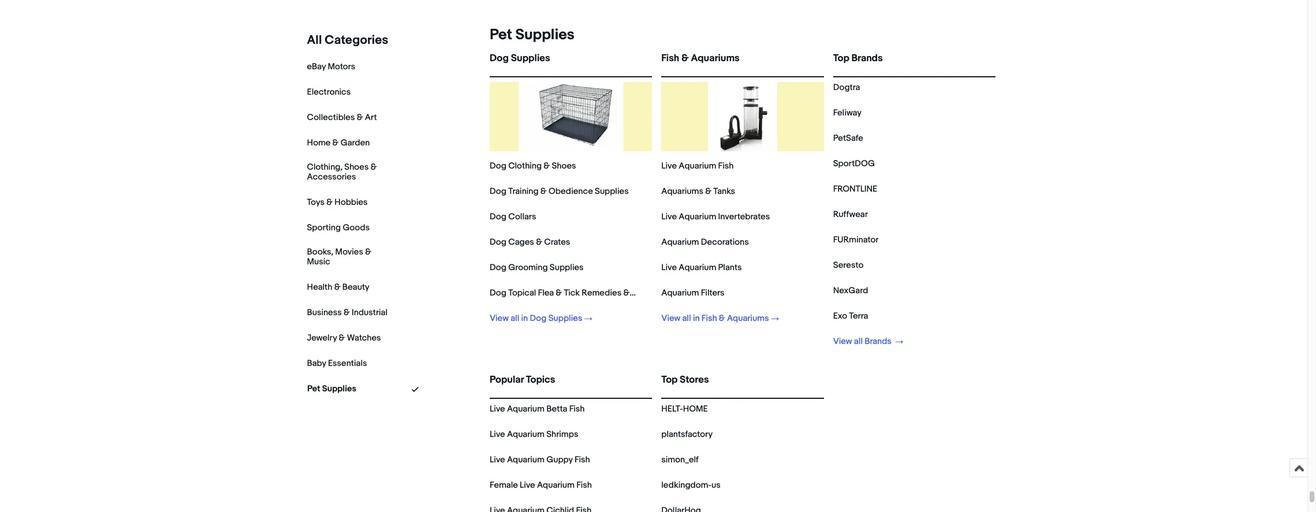 Task type: locate. For each thing, give the bounding box(es) containing it.
0 horizontal spatial pet supplies link
[[307, 383, 356, 394]]

aquarium for live aquarium invertebrates
[[679, 211, 716, 222]]

dog for dog cages & crates
[[490, 237, 507, 248]]

in down 'aquarium filters' link
[[693, 313, 700, 324]]

decorations
[[701, 237, 749, 248]]

pet supplies down baby essentials
[[307, 383, 356, 394]]

pet supplies link
[[485, 26, 575, 44], [307, 383, 356, 394]]

aquariums
[[691, 53, 740, 64], [662, 186, 703, 197], [727, 313, 769, 324]]

plantsfactory link
[[662, 429, 713, 440]]

view for fish
[[662, 313, 681, 324]]

view all in dog supplies
[[490, 313, 583, 324]]

2 in from the left
[[693, 313, 700, 324]]

1 horizontal spatial pet
[[490, 26, 512, 44]]

obedience
[[549, 186, 593, 197]]

aquarium for live aquarium shrimps
[[507, 429, 545, 440]]

aquarium decorations link
[[662, 237, 749, 248]]

live for live aquarium guppy fish
[[490, 455, 505, 466]]

top left stores
[[662, 374, 678, 386]]

live down aquariums & tanks
[[662, 211, 677, 222]]

0 vertical spatial pet
[[490, 26, 512, 44]]

dog for dog topical flea & tick remedies & collars
[[490, 288, 507, 299]]

aquarium down "live aquarium shrimps" link
[[507, 455, 545, 466]]

jewelry
[[307, 332, 337, 343]]

toys
[[307, 197, 325, 208]]

dog grooming supplies
[[490, 262, 584, 273]]

live aquarium guppy fish link
[[490, 455, 590, 466]]

collars up cages
[[508, 211, 536, 222]]

fish
[[662, 53, 679, 64], [718, 161, 734, 172], [702, 313, 717, 324], [569, 404, 585, 415], [575, 455, 590, 466], [577, 480, 592, 491]]

dog supplies image
[[519, 82, 623, 151]]

pet supplies link up dog supplies
[[485, 26, 575, 44]]

in
[[521, 313, 528, 324], [693, 313, 700, 324]]

1 vertical spatial top
[[662, 374, 678, 386]]

1 horizontal spatial in
[[693, 313, 700, 324]]

all down terra
[[854, 336, 863, 347]]

aquarium for live aquarium betta fish
[[507, 404, 545, 415]]

brands up dogtra link
[[852, 53, 883, 64]]

1 horizontal spatial all
[[682, 313, 691, 324]]

aquarium left filters
[[662, 288, 699, 299]]

collars right 'remedies'
[[632, 288, 659, 299]]

live aquarium shrimps
[[490, 429, 578, 440]]

clothing
[[508, 161, 542, 172]]

business & industrial link
[[307, 307, 388, 318]]

in for &
[[693, 313, 700, 324]]

0 vertical spatial brands
[[852, 53, 883, 64]]

live
[[662, 161, 677, 172], [662, 211, 677, 222], [662, 262, 677, 273], [490, 404, 505, 415], [490, 429, 505, 440], [490, 455, 505, 466], [520, 480, 535, 491]]

feliway link
[[833, 107, 862, 118]]

0 horizontal spatial collars
[[508, 211, 536, 222]]

simon_elf link
[[662, 455, 699, 466]]

live down the popular
[[490, 404, 505, 415]]

aquarium up "live aquarium shrimps" link
[[507, 404, 545, 415]]

collectibles & art link
[[307, 112, 377, 123]]

0 horizontal spatial all
[[511, 313, 519, 324]]

aquariums & tanks link
[[662, 186, 735, 197]]

view down the exo
[[833, 336, 852, 347]]

sporting goods
[[307, 222, 370, 233]]

aquarium up aquariums & tanks
[[679, 161, 716, 172]]

1 vertical spatial collars
[[632, 288, 659, 299]]

betta
[[547, 404, 567, 415]]

us
[[712, 480, 721, 491]]

live up 'aquarium filters' link
[[662, 262, 677, 273]]

shrimps
[[547, 429, 578, 440]]

remedies
[[582, 288, 622, 299]]

guppy
[[547, 455, 573, 466]]

live aquarium betta fish link
[[490, 404, 585, 415]]

top up dogtra
[[833, 53, 849, 64]]

dog collars
[[490, 211, 536, 222]]

0 vertical spatial top
[[833, 53, 849, 64]]

2 horizontal spatial view
[[833, 336, 852, 347]]

exo
[[833, 311, 847, 322]]

1 horizontal spatial view
[[662, 313, 681, 324]]

1 vertical spatial pet supplies link
[[307, 383, 356, 394]]

view all in dog supplies link
[[490, 313, 592, 324]]

1 horizontal spatial collars
[[632, 288, 659, 299]]

0 vertical spatial aquariums
[[691, 53, 740, 64]]

aquarium up live aquarium plants link
[[662, 237, 699, 248]]

view all brands
[[833, 336, 894, 347]]

0 vertical spatial collars
[[508, 211, 536, 222]]

furminator link
[[833, 234, 879, 245]]

in down topical
[[521, 313, 528, 324]]

pet up dog supplies
[[490, 26, 512, 44]]

aquarium down aquariums & tanks link at the top right of page
[[679, 211, 716, 222]]

ledkingdom-
[[662, 480, 712, 491]]

feliway
[[833, 107, 862, 118]]

nexgard link
[[833, 285, 868, 296]]

fish & aquariums image
[[708, 82, 777, 151]]

stores
[[680, 374, 709, 386]]

dog for dog training & obedience supplies
[[490, 186, 507, 197]]

0 vertical spatial pet supplies link
[[485, 26, 575, 44]]

0 horizontal spatial top
[[662, 374, 678, 386]]

helt-home link
[[662, 404, 708, 415]]

fish for live aquarium guppy fish
[[575, 455, 590, 466]]

1 horizontal spatial top
[[833, 53, 849, 64]]

invertebrates
[[718, 211, 770, 222]]

business
[[307, 307, 342, 318]]

fish for view all in fish & aquariums
[[702, 313, 717, 324]]

all down topical
[[511, 313, 519, 324]]

shoes up dog training & obedience supplies link
[[552, 161, 576, 172]]

dog training & obedience supplies
[[490, 186, 629, 197]]

jewelry & watches
[[307, 332, 381, 343]]

ruffwear
[[833, 209, 868, 220]]

tanks
[[713, 186, 735, 197]]

dog for dog supplies
[[490, 53, 509, 64]]

motors
[[328, 61, 356, 72]]

home
[[307, 137, 331, 148]]

live for live aquarium invertebrates
[[662, 211, 677, 222]]

electronics
[[307, 87, 351, 98]]

flea
[[538, 288, 554, 299]]

home & garden link
[[307, 137, 370, 148]]

pet supplies up dog supplies
[[490, 26, 575, 44]]

aquarium down live aquarium betta fish "link"
[[507, 429, 545, 440]]

all for &
[[682, 313, 691, 324]]

beauty
[[343, 282, 370, 293]]

0 horizontal spatial pet supplies
[[307, 383, 356, 394]]

topical
[[508, 288, 536, 299]]

fish for female live aquarium fish
[[577, 480, 592, 491]]

& inside books, movies & music
[[365, 247, 372, 257]]

0 vertical spatial pet supplies
[[490, 26, 575, 44]]

fish for live aquarium betta fish
[[569, 404, 585, 415]]

shoes inside clothing, shoes & accessories
[[345, 162, 369, 173]]

1 horizontal spatial pet supplies link
[[485, 26, 575, 44]]

live up aquariums & tanks
[[662, 161, 677, 172]]

shoes down "garden"
[[345, 162, 369, 173]]

dog clothing & shoes
[[490, 161, 576, 172]]

view down 'aquarium filters' link
[[662, 313, 681, 324]]

books, movies & music
[[307, 247, 372, 267]]

live down live aquarium betta fish "link"
[[490, 429, 505, 440]]

art
[[365, 112, 377, 123]]

aquarium filters link
[[662, 288, 725, 299]]

0 horizontal spatial in
[[521, 313, 528, 324]]

fish & aquariums link
[[662, 53, 824, 74]]

toys & hobbies link
[[307, 197, 368, 208]]

aquarium up aquarium filters at the bottom right
[[679, 262, 716, 273]]

0 horizontal spatial view
[[490, 313, 509, 324]]

dog collars link
[[490, 211, 536, 222]]

view down topical
[[490, 313, 509, 324]]

dog
[[490, 53, 509, 64], [490, 161, 507, 172], [490, 186, 507, 197], [490, 211, 507, 222], [490, 237, 507, 248], [490, 262, 507, 273], [490, 288, 507, 299], [530, 313, 547, 324]]

1 vertical spatial pet
[[307, 383, 320, 394]]

fish & aquariums
[[662, 53, 740, 64]]

aquarium decorations
[[662, 237, 749, 248]]

dog for dog collars
[[490, 211, 507, 222]]

1 horizontal spatial pet supplies
[[490, 26, 575, 44]]

sporting
[[307, 222, 341, 233]]

brands down terra
[[865, 336, 892, 347]]

categories
[[325, 33, 389, 48]]

dog topical flea & tick remedies & collars
[[490, 288, 659, 299]]

clothing, shoes & accessories
[[307, 162, 377, 182]]

0 horizontal spatial shoes
[[345, 162, 369, 173]]

aquarium filters
[[662, 288, 725, 299]]

top brands
[[833, 53, 883, 64]]

live up female
[[490, 455, 505, 466]]

helt-home
[[662, 404, 708, 415]]

dog cages & crates link
[[490, 237, 570, 248]]

view
[[490, 313, 509, 324], [662, 313, 681, 324], [833, 336, 852, 347]]

all down 'aquarium filters' link
[[682, 313, 691, 324]]

1 horizontal spatial shoes
[[552, 161, 576, 172]]

dog grooming supplies link
[[490, 262, 584, 273]]

pet supplies link down baby essentials
[[307, 383, 356, 394]]

pet down baby
[[307, 383, 320, 394]]

garden
[[341, 137, 370, 148]]

dog supplies
[[490, 53, 550, 64]]

live for live aquarium betta fish
[[490, 404, 505, 415]]

1 in from the left
[[521, 313, 528, 324]]

grooming
[[508, 262, 548, 273]]

dog for dog grooming supplies
[[490, 262, 507, 273]]



Task type: vqa. For each thing, say whether or not it's contained in the screenshot.
ruffwear
yes



Task type: describe. For each thing, give the bounding box(es) containing it.
home & garden
[[307, 137, 370, 148]]

live aquarium guppy fish
[[490, 455, 590, 466]]

crates
[[544, 237, 570, 248]]

live aquarium plants link
[[662, 262, 742, 273]]

hobbies
[[335, 197, 368, 208]]

female live aquarium fish
[[490, 480, 592, 491]]

live for live aquarium plants
[[662, 262, 677, 273]]

exo terra link
[[833, 311, 868, 322]]

& inside clothing, shoes & accessories
[[371, 162, 377, 173]]

top for top brands
[[833, 53, 849, 64]]

1 vertical spatial aquariums
[[662, 186, 703, 197]]

accessories
[[307, 171, 356, 182]]

baby essentials link
[[307, 358, 367, 369]]

aquarium for live aquarium plants
[[679, 262, 716, 273]]

training
[[508, 186, 539, 197]]

all
[[307, 33, 322, 48]]

live for live aquarium fish
[[662, 161, 677, 172]]

dog cages & crates
[[490, 237, 570, 248]]

baby essentials
[[307, 358, 367, 369]]

live aquarium shrimps link
[[490, 429, 578, 440]]

top for top stores
[[662, 374, 678, 386]]

ledkingdom-us link
[[662, 480, 721, 491]]

seresto
[[833, 260, 864, 271]]

live aquarium betta fish
[[490, 404, 585, 415]]

terra
[[849, 311, 868, 322]]

2 vertical spatial aquariums
[[727, 313, 769, 324]]

collectibles
[[307, 112, 355, 123]]

aquarium for live aquarium guppy fish
[[507, 455, 545, 466]]

helt-
[[662, 404, 683, 415]]

sporting goods link
[[307, 222, 370, 233]]

filters
[[701, 288, 725, 299]]

view all in fish & aquariums
[[662, 313, 769, 324]]

female
[[490, 480, 518, 491]]

live aquarium invertebrates
[[662, 211, 770, 222]]

furminator
[[833, 234, 879, 245]]

live for live aquarium shrimps
[[490, 429, 505, 440]]

dog clothing & shoes link
[[490, 161, 576, 172]]

clothing,
[[307, 162, 343, 173]]

popular topics
[[490, 374, 555, 386]]

health & beauty link
[[307, 282, 370, 293]]

0 horizontal spatial pet
[[307, 383, 320, 394]]

seresto link
[[833, 260, 864, 271]]

1 vertical spatial brands
[[865, 336, 892, 347]]

goods
[[343, 222, 370, 233]]

baby
[[307, 358, 326, 369]]

books, movies & music link
[[307, 247, 388, 267]]

tick
[[564, 288, 580, 299]]

in for supplies
[[521, 313, 528, 324]]

exo terra
[[833, 311, 868, 322]]

electronics link
[[307, 87, 351, 98]]

health & beauty
[[307, 282, 370, 293]]

dog for dog clothing & shoes
[[490, 161, 507, 172]]

frontline link
[[833, 184, 877, 195]]

live right female
[[520, 480, 535, 491]]

books,
[[307, 247, 334, 257]]

aquarium down the guppy
[[537, 480, 575, 491]]

view for dog
[[490, 313, 509, 324]]

simon_elf
[[662, 455, 699, 466]]

cages
[[508, 237, 534, 248]]

2 horizontal spatial all
[[854, 336, 863, 347]]

dog supplies link
[[490, 53, 652, 74]]

collectibles & art
[[307, 112, 377, 123]]

ebay motors
[[307, 61, 356, 72]]

ruffwear link
[[833, 209, 868, 220]]

dogtra link
[[833, 82, 860, 93]]

health
[[307, 282, 333, 293]]

topics
[[526, 374, 555, 386]]

live aquarium invertebrates link
[[662, 211, 770, 222]]

music
[[307, 256, 331, 267]]

aquariums & tanks
[[662, 186, 735, 197]]

1 vertical spatial pet supplies
[[307, 383, 356, 394]]

live aquarium fish link
[[662, 161, 734, 172]]

frontline
[[833, 184, 877, 195]]

industrial
[[352, 307, 388, 318]]

petsafe link
[[833, 133, 863, 144]]

live aquarium fish
[[662, 161, 734, 172]]

petsafe
[[833, 133, 863, 144]]

business & industrial
[[307, 307, 388, 318]]

plantsfactory
[[662, 429, 713, 440]]

dogtra
[[833, 82, 860, 93]]

aquarium for live aquarium fish
[[679, 161, 716, 172]]

jewelry & watches link
[[307, 332, 381, 343]]

top stores
[[662, 374, 709, 386]]

dog topical flea & tick remedies & collars link
[[490, 288, 659, 299]]

all for supplies
[[511, 313, 519, 324]]



